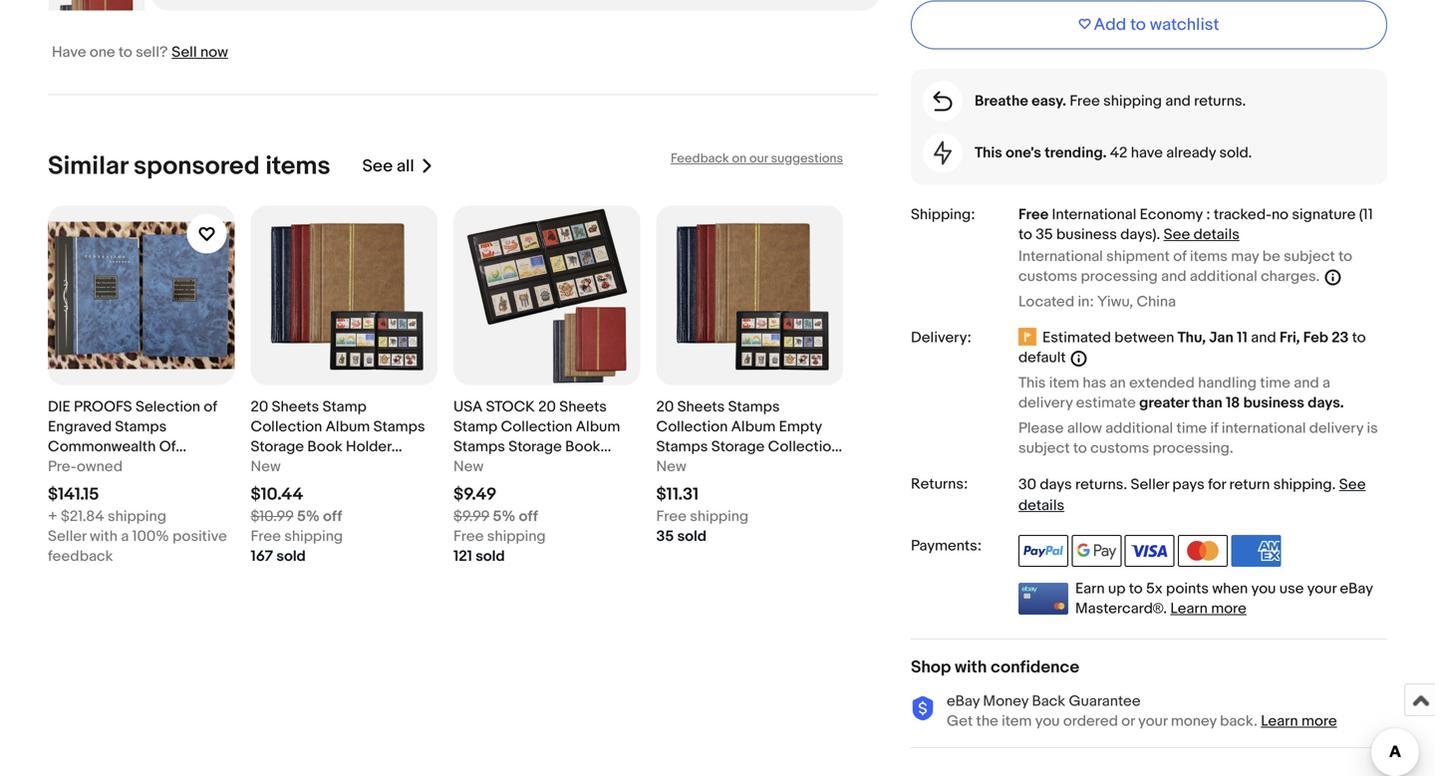 Task type: describe. For each thing, give the bounding box(es) containing it.
stamp inside 20 sheets stamp collection album stamps storage book holder display supplies
[[323, 398, 367, 416]]

a for $141.15
[[121, 528, 129, 546]]

feedback
[[48, 548, 113, 566]]

feedback
[[671, 151, 729, 167]]

20 sheets stamps collection album empty stamps storage collection organise album
[[656, 398, 840, 476]]

shipping inside the "new $11.31 free shipping 35 sold"
[[690, 508, 749, 526]]

earn up to 5x points when you use your ebay mastercard®.
[[1076, 580, 1373, 618]]

1 vertical spatial see
[[1164, 226, 1191, 244]]

no
[[1272, 206, 1289, 224]]

35 inside the "new $11.31 free shipping 35 sold"
[[656, 528, 674, 546]]

is
[[1367, 420, 1379, 438]]

this for this one's trending. 42 have already sold.
[[975, 144, 1003, 162]]

easy.
[[1032, 92, 1067, 110]]

2 horizontal spatial .
[[1332, 476, 1336, 494]]

add
[[1094, 14, 1127, 35]]

this item has an extended handling time and a delivery estimate
[[1019, 374, 1331, 412]]

the
[[977, 713, 999, 731]]

empty
[[779, 418, 822, 436]]

a for has
[[1323, 374, 1331, 392]]

processing.
[[1153, 440, 1234, 458]]

additional inside please allow additional time if international delivery is subject to customs processing.
[[1106, 420, 1174, 438]]

sheets for $11.31
[[678, 398, 725, 416]]

return
[[1230, 476, 1270, 494]]

details inside the see details
[[1019, 497, 1065, 515]]

1 vertical spatial learn
[[1261, 713, 1299, 731]]

be
[[1263, 248, 1281, 266]]

more for bottommost learn more link
[[1302, 713, 1337, 731]]

pays
[[1173, 476, 1205, 494]]

$11.31 text field
[[656, 485, 699, 505]]

ebay money back guarantee
[[947, 693, 1141, 711]]

feedback on our suggestions
[[671, 151, 843, 167]]

get the item you ordered or your money back.
[[947, 713, 1258, 731]]

earn
[[1076, 580, 1105, 598]]

payments:
[[911, 538, 982, 555]]

free right "easy."
[[1070, 92, 1100, 110]]

free inside new $10.44 $10.99 5% off free shipping 167 sold
[[251, 528, 281, 546]]

sheets inside usa stock 20 sheets stamp collection album stamps storage book holder red brown
[[560, 398, 607, 416]]

0 horizontal spatial items
[[266, 151, 331, 182]]

estimated between thu, jan 11 and fri, feb 23 to default
[[1019, 329, 1366, 367]]

See all text field
[[362, 156, 414, 177]]

now
[[200, 43, 228, 61]]

20 for $10.44
[[251, 398, 268, 416]]

use
[[1280, 580, 1304, 598]]

20 for $11.31
[[656, 398, 674, 416]]

1 vertical spatial learn more link
[[1261, 713, 1337, 731]]

23
[[1332, 329, 1349, 347]]

tracked-
[[1214, 206, 1272, 224]]

shipping inside new $9.49 $9.99 5% off free shipping 121 sold
[[487, 528, 546, 546]]

delivery alert flag image
[[1019, 328, 1043, 348]]

shipping right return
[[1274, 476, 1332, 494]]

one's
[[1006, 144, 1042, 162]]

customs inside please allow additional time if international delivery is subject to customs processing.
[[1091, 440, 1150, 458]]

federation
[[111, 458, 184, 476]]

subject inside international shipment of items may be subject to customs processing and additional charges.
[[1284, 248, 1336, 266]]

suggestions
[[771, 151, 843, 167]]

free inside new $9.49 $9.99 5% off free shipping 121 sold
[[454, 528, 484, 546]]

add to watchlist
[[1094, 14, 1220, 35]]

shipping up 42
[[1104, 92, 1162, 110]]

allow
[[1068, 420, 1103, 438]]

mastercard®.
[[1076, 600, 1167, 618]]

subject inside please allow additional time if international delivery is subject to customs processing.
[[1019, 440, 1070, 458]]

seller inside pre-owned $141.15 + $21.84 shipping seller with a 100% positive feedback
[[48, 528, 86, 546]]

$141.15 text field
[[48, 485, 99, 505]]

new for $10.44
[[251, 458, 281, 476]]

2 vertical spatial with details__icon image
[[911, 697, 935, 722]]

. see details
[[1157, 226, 1240, 244]]

ebay mastercard image
[[1019, 583, 1069, 615]]

engraved
[[48, 418, 112, 436]]

delivery:
[[911, 329, 972, 347]]

see for all
[[362, 156, 393, 177]]

0 horizontal spatial ebay
[[947, 693, 980, 711]]

when
[[1213, 580, 1248, 598]]

stamps inside 20 sheets stamp collection album stamps storage book holder display supplies
[[373, 418, 425, 436]]

100%
[[132, 528, 169, 546]]

collection down empty
[[768, 438, 840, 456]]

brown
[[533, 458, 576, 476]]

1 vertical spatial see details link
[[1019, 476, 1366, 515]]

$21.84
[[61, 508, 104, 526]]

signature
[[1292, 206, 1356, 224]]

free shipping text field for $10.44
[[251, 527, 343, 547]]

our
[[750, 151, 768, 167]]

(11
[[1360, 206, 1373, 224]]

handling
[[1198, 374, 1257, 392]]

jan
[[1210, 329, 1234, 347]]

42
[[1110, 144, 1128, 162]]

see all link
[[362, 151, 434, 182]]

international for business
[[1052, 206, 1137, 224]]

previous price $9.99 5% off text field
[[454, 507, 538, 527]]

1 vertical spatial item
[[1002, 713, 1032, 731]]

holder inside 20 sheets stamp collection album stamps storage book holder display supplies
[[346, 438, 392, 456]]

collection inside 20 sheets stamp collection album stamps storage book holder display supplies
[[251, 418, 322, 436]]

located
[[1019, 293, 1075, 311]]

back.
[[1220, 713, 1258, 731]]

have
[[52, 43, 86, 61]]

shipment
[[1107, 248, 1170, 266]]

new $9.49 $9.99 5% off free shipping 121 sold
[[454, 458, 546, 566]]

$10.44
[[251, 485, 303, 505]]

1 horizontal spatial with
[[955, 658, 987, 679]]

paypal image
[[1019, 536, 1069, 567]]

ordered
[[1064, 713, 1118, 731]]

all
[[397, 156, 414, 177]]

item inside this item has an extended handling time and a delivery estimate
[[1050, 374, 1080, 392]]

shop
[[911, 658, 951, 679]]

yiwu,
[[1098, 293, 1134, 311]]

more for top learn more link
[[1211, 600, 1247, 618]]

new $11.31 free shipping 35 sold
[[656, 458, 749, 546]]

watchlist
[[1150, 14, 1220, 35]]

business inside international economy : tracked-no signature (11 to 35 business days)
[[1057, 226, 1117, 244]]

album inside usa stock 20 sheets stamp collection album stamps storage book holder red brown
[[576, 418, 620, 436]]

fri,
[[1280, 329, 1300, 347]]

1 horizontal spatial learn more
[[1261, 713, 1337, 731]]

sold.
[[1220, 144, 1252, 162]]

die proofs selection of engraved stamps commonwealth of australia federation
[[48, 398, 217, 476]]

11
[[1237, 329, 1248, 347]]

days
[[1040, 476, 1072, 494]]

guarantee
[[1069, 693, 1141, 711]]

default
[[1019, 349, 1066, 367]]

sell?
[[136, 43, 168, 61]]

time inside please allow additional time if international delivery is subject to customs processing.
[[1177, 420, 1207, 438]]

new text field for $9.49
[[454, 457, 484, 477]]

167
[[251, 548, 273, 566]]

google pay image
[[1072, 536, 1122, 567]]

new for $9.49
[[454, 458, 484, 476]]

pre-owned $141.15 + $21.84 shipping seller with a 100% positive feedback
[[48, 458, 230, 566]]

ebay inside earn up to 5x points when you use your ebay mastercard®.
[[1340, 580, 1373, 598]]

items inside international shipment of items may be subject to customs processing and additional charges.
[[1190, 248, 1228, 266]]

your inside earn up to 5x points when you use your ebay mastercard®.
[[1308, 580, 1337, 598]]

Seller with a 100% positive feedback text field
[[48, 527, 235, 567]]

with details__icon image for this
[[934, 141, 952, 165]]

you inside earn up to 5x points when you use your ebay mastercard®.
[[1252, 580, 1276, 598]]

and left returns.
[[1166, 92, 1191, 110]]

returns:
[[911, 476, 968, 494]]

storage inside usa stock 20 sheets stamp collection album stamps storage book holder red brown
[[509, 438, 562, 456]]

0 horizontal spatial your
[[1139, 713, 1168, 731]]

to right one
[[119, 43, 132, 61]]

20 sheets stamp collection album stamps storage book holder display supplies
[[251, 398, 425, 476]]

supplies
[[304, 458, 363, 476]]

stock
[[486, 398, 535, 416]]

0 horizontal spatial you
[[1036, 713, 1060, 731]]

returns.
[[1194, 92, 1246, 110]]

previous price $10.99 5% off text field
[[251, 507, 342, 527]]

35 sold text field
[[656, 527, 707, 547]]

for
[[1208, 476, 1226, 494]]

0 vertical spatial learn more link
[[1171, 600, 1247, 618]]



Task type: locate. For each thing, give the bounding box(es) containing it.
sheets up display
[[272, 398, 319, 416]]

off for $10.44
[[323, 508, 342, 526]]

1 vertical spatial with details__icon image
[[934, 141, 952, 165]]

stamps inside die proofs selection of engraved stamps commonwealth of australia federation
[[115, 418, 167, 436]]

1 vertical spatial stamp
[[454, 418, 498, 436]]

customs inside international shipment of items may be subject to customs processing and additional charges.
[[1019, 268, 1078, 286]]

0 horizontal spatial with
[[90, 528, 118, 546]]

and inside this item has an extended handling time and a delivery estimate
[[1294, 374, 1320, 392]]

with down + $21.84 shipping text field
[[90, 528, 118, 546]]

0 vertical spatial customs
[[1019, 268, 1078, 286]]

learn more link
[[1171, 600, 1247, 618], [1261, 713, 1337, 731]]

and right 11
[[1251, 329, 1277, 347]]

get
[[947, 713, 973, 731]]

customs down the allow
[[1091, 440, 1150, 458]]

free up 35 sold text field
[[656, 508, 687, 526]]

items down . see details
[[1190, 248, 1228, 266]]

china
[[1137, 293, 1176, 311]]

0 horizontal spatial 20
[[251, 398, 268, 416]]

20 inside usa stock 20 sheets stamp collection album stamps storage book holder red brown
[[538, 398, 556, 416]]

1 horizontal spatial .
[[1157, 226, 1161, 244]]

confidence
[[991, 658, 1080, 679]]

1 vertical spatial 35
[[656, 528, 674, 546]]

stamps inside usa stock 20 sheets stamp collection album stamps storage book holder red brown
[[454, 438, 505, 456]]

seller up feedback
[[48, 528, 86, 546]]

0 horizontal spatial of
[[204, 398, 217, 416]]

0 horizontal spatial learn more
[[1171, 600, 1247, 618]]

2 sheets from the left
[[560, 398, 607, 416]]

167 sold text field
[[251, 547, 306, 567]]

1 vertical spatial with
[[955, 658, 987, 679]]

storage up display
[[251, 438, 304, 456]]

Free shipping text field
[[656, 507, 749, 527]]

1 horizontal spatial ebay
[[1340, 580, 1373, 598]]

usa stock 20 sheets stamp collection album stamps storage book holder red brown
[[454, 398, 620, 476]]

0 horizontal spatial subject
[[1019, 440, 1070, 458]]

.
[[1157, 226, 1161, 244], [1124, 476, 1128, 494], [1332, 476, 1336, 494]]

1 horizontal spatial book
[[565, 438, 601, 456]]

international
[[1222, 420, 1306, 438]]

international up located
[[1019, 248, 1103, 266]]

2 storage from the left
[[509, 438, 562, 456]]

details
[[1194, 226, 1240, 244], [1019, 497, 1065, 515]]

international inside international economy : tracked-no signature (11 to 35 business days)
[[1052, 206, 1137, 224]]

shipping down previous price $9.99 5% off text box
[[487, 528, 546, 546]]

5%
[[297, 508, 320, 526], [493, 508, 516, 526]]

this left one's
[[975, 144, 1003, 162]]

international inside international shipment of items may be subject to customs processing and additional charges.
[[1019, 248, 1103, 266]]

book up brown
[[565, 438, 601, 456]]

1 horizontal spatial off
[[519, 508, 538, 526]]

and up china
[[1162, 268, 1187, 286]]

1 new from the left
[[251, 458, 281, 476]]

international shipment of items may be subject to customs processing and additional charges.
[[1019, 248, 1353, 286]]

shipping up 100%
[[108, 508, 166, 526]]

20 up new text field
[[251, 398, 268, 416]]

points
[[1166, 580, 1209, 598]]

sheets
[[272, 398, 319, 416], [560, 398, 607, 416], [678, 398, 725, 416]]

a inside this item has an extended handling time and a delivery estimate
[[1323, 374, 1331, 392]]

to inside earn up to 5x points when you use your ebay mastercard®.
[[1129, 580, 1143, 598]]

1 horizontal spatial customs
[[1091, 440, 1150, 458]]

2 new text field from the left
[[656, 457, 687, 477]]

0 horizontal spatial a
[[121, 528, 129, 546]]

New text field
[[454, 457, 484, 477], [656, 457, 687, 477]]

sheets up organise
[[678, 398, 725, 416]]

processing
[[1081, 268, 1158, 286]]

off inside new $9.49 $9.99 5% off free shipping 121 sold
[[519, 508, 538, 526]]

have one to sell? sell now
[[52, 43, 228, 61]]

economy
[[1140, 206, 1203, 224]]

1 horizontal spatial stamp
[[454, 418, 498, 436]]

collection inside usa stock 20 sheets stamp collection album stamps storage book holder red brown
[[501, 418, 573, 436]]

with details__icon image left breathe
[[934, 91, 953, 111]]

with inside pre-owned $141.15 + $21.84 shipping seller with a 100% positive feedback
[[90, 528, 118, 546]]

you left use
[[1252, 580, 1276, 598]]

0 vertical spatial stamp
[[323, 398, 367, 416]]

0 horizontal spatial additional
[[1106, 420, 1174, 438]]

extended
[[1130, 374, 1195, 392]]

book inside 20 sheets stamp collection album stamps storage book holder display supplies
[[307, 438, 343, 456]]

new inside the "new $11.31 free shipping 35 sold"
[[656, 458, 687, 476]]

more right back.
[[1302, 713, 1337, 731]]

a inside pre-owned $141.15 + $21.84 shipping seller with a 100% positive feedback
[[121, 528, 129, 546]]

$10.99
[[251, 508, 294, 526]]

30 days returns . seller pays for return shipping .
[[1019, 476, 1340, 494]]

item left has
[[1050, 374, 1080, 392]]

0 horizontal spatial learn
[[1171, 600, 1208, 618]]

this inside this item has an extended handling time and a delivery estimate
[[1019, 374, 1046, 392]]

of inside international shipment of items may be subject to customs processing and additional charges.
[[1174, 248, 1187, 266]]

2 20 from the left
[[538, 398, 556, 416]]

learn right back.
[[1261, 713, 1299, 731]]

shipping down previous price $10.99 5% off text field on the left bottom of the page
[[284, 528, 343, 546]]

item down money
[[1002, 713, 1032, 731]]

delivery up please
[[1019, 394, 1073, 412]]

1 horizontal spatial new text field
[[656, 457, 687, 477]]

3 storage from the left
[[712, 438, 765, 456]]

shop with confidence
[[911, 658, 1080, 679]]

0 vertical spatial holder
[[346, 438, 392, 456]]

days)
[[1121, 226, 1157, 244]]

of
[[159, 438, 176, 456]]

shipping up 35 sold text field
[[690, 508, 749, 526]]

more down the "when"
[[1211, 600, 1247, 618]]

0 horizontal spatial sold
[[277, 548, 306, 566]]

ebay up get
[[947, 693, 980, 711]]

0 vertical spatial of
[[1174, 248, 1187, 266]]

this one's trending. 42 have already sold.
[[975, 144, 1252, 162]]

20 inside 20 sheets stamps collection album empty stamps storage collection organise album
[[656, 398, 674, 416]]

to right 23
[[1353, 329, 1366, 347]]

new $10.44 $10.99 5% off free shipping 167 sold
[[251, 458, 343, 566]]

american express image
[[1232, 536, 1282, 567]]

0 horizontal spatial this
[[975, 144, 1003, 162]]

+ $21.84 shipping text field
[[48, 507, 166, 527]]

0 horizontal spatial 35
[[656, 528, 674, 546]]

0 vertical spatial with details__icon image
[[934, 91, 953, 111]]

1 horizontal spatial holder
[[454, 458, 499, 476]]

free shipping text field down $10.99
[[251, 527, 343, 547]]

to left 5x
[[1129, 580, 1143, 598]]

stamp down usa
[[454, 418, 498, 436]]

1 5% from the left
[[297, 508, 320, 526]]

18
[[1226, 394, 1240, 412]]

sheets inside 20 sheets stamp collection album stamps storage book holder display supplies
[[272, 398, 319, 416]]

free inside the "new $11.31 free shipping 35 sold"
[[656, 508, 687, 526]]

your
[[1308, 580, 1337, 598], [1139, 713, 1168, 731]]

0 vertical spatial items
[[266, 151, 331, 182]]

delivery down days.
[[1310, 420, 1364, 438]]

$10.44 text field
[[251, 485, 303, 505]]

has
[[1083, 374, 1107, 392]]

0 vertical spatial learn more
[[1171, 600, 1247, 618]]

or
[[1122, 713, 1135, 731]]

new up the $10.44
[[251, 458, 281, 476]]

additional
[[1190, 268, 1258, 286], [1106, 420, 1174, 438]]

located in: yiwu, china
[[1019, 293, 1176, 311]]

1 vertical spatial seller
[[48, 528, 86, 546]]

20
[[251, 398, 268, 416], [538, 398, 556, 416], [656, 398, 674, 416]]

1 storage from the left
[[251, 438, 304, 456]]

1 horizontal spatial delivery
[[1310, 420, 1364, 438]]

with details__icon image up shipping:
[[934, 141, 952, 165]]

1 off from the left
[[323, 508, 342, 526]]

1 vertical spatial subject
[[1019, 440, 1070, 458]]

sheets up brown
[[560, 398, 607, 416]]

holder up supplies
[[346, 438, 392, 456]]

sold inside the "new $11.31 free shipping 35 sold"
[[678, 528, 707, 546]]

charges.
[[1261, 268, 1320, 286]]

a
[[1323, 374, 1331, 392], [121, 528, 129, 546]]

subject down please
[[1019, 440, 1070, 458]]

your right or
[[1139, 713, 1168, 731]]

5x
[[1146, 580, 1163, 598]]

0 vertical spatial see
[[362, 156, 393, 177]]

0 vertical spatial item
[[1050, 374, 1080, 392]]

with details__icon image left get
[[911, 697, 935, 722]]

this for this item has an extended handling time and a delivery estimate
[[1019, 374, 1046, 392]]

estimated
[[1043, 329, 1112, 347]]

new text field for $11.31
[[656, 457, 687, 477]]

item
[[1050, 374, 1080, 392], [1002, 713, 1032, 731]]

1 horizontal spatial more
[[1302, 713, 1337, 731]]

pre-
[[48, 458, 77, 476]]

to right 'add'
[[1131, 14, 1146, 35]]

stamp inside usa stock 20 sheets stamp collection album stamps storage book holder red brown
[[454, 418, 498, 436]]

see inside the see details
[[1340, 476, 1366, 494]]

estimate
[[1076, 394, 1136, 412]]

additional inside international shipment of items may be subject to customs processing and additional charges.
[[1190, 268, 1258, 286]]

1 vertical spatial international
[[1019, 248, 1103, 266]]

20 right 'stock'
[[538, 398, 556, 416]]

0 vertical spatial ebay
[[1340, 580, 1373, 598]]

book inside usa stock 20 sheets stamp collection album stamps storage book holder red brown
[[565, 438, 601, 456]]

2 horizontal spatial see
[[1340, 476, 1366, 494]]

. down economy
[[1157, 226, 1161, 244]]

0 vertical spatial a
[[1323, 374, 1331, 392]]

1 20 from the left
[[251, 398, 268, 416]]

storage up organise
[[712, 438, 765, 456]]

2 horizontal spatial storage
[[712, 438, 765, 456]]

sheets for $10.44
[[272, 398, 319, 416]]

collection down 'stock'
[[501, 418, 573, 436]]

1 vertical spatial a
[[121, 528, 129, 546]]

add to watchlist button
[[911, 1, 1388, 49]]

3 20 from the left
[[656, 398, 674, 416]]

album inside 20 sheets stamp collection album stamps storage book holder display supplies
[[326, 418, 370, 436]]

sold for $9.49
[[476, 548, 505, 566]]

0 horizontal spatial .
[[1124, 476, 1128, 494]]

visa image
[[1125, 536, 1175, 567]]

with details__icon image for breathe
[[934, 91, 953, 111]]

1 free shipping text field from the left
[[251, 527, 343, 547]]

0 vertical spatial you
[[1252, 580, 1276, 598]]

0 horizontal spatial free shipping text field
[[251, 527, 343, 547]]

0 vertical spatial 35
[[1036, 226, 1053, 244]]

free shipping text field for $9.49
[[454, 527, 546, 547]]

0 horizontal spatial new text field
[[454, 457, 484, 477]]

holder
[[346, 438, 392, 456], [454, 458, 499, 476]]

2 horizontal spatial sold
[[678, 528, 707, 546]]

if
[[1211, 420, 1219, 438]]

1 vertical spatial learn more
[[1261, 713, 1337, 731]]

items left the see all
[[266, 151, 331, 182]]

2 book from the left
[[565, 438, 601, 456]]

2 horizontal spatial new
[[656, 458, 687, 476]]

off inside new $10.44 $10.99 5% off free shipping 167 sold
[[323, 508, 342, 526]]

sold right 121
[[476, 548, 505, 566]]

0 vertical spatial see details link
[[1164, 226, 1240, 244]]

. left pays
[[1124, 476, 1128, 494]]

see down days.
[[1340, 476, 1366, 494]]

new inside new $10.44 $10.99 5% off free shipping 167 sold
[[251, 458, 281, 476]]

1 horizontal spatial your
[[1308, 580, 1337, 598]]

Pre-owned text field
[[48, 457, 123, 477]]

customs up located
[[1019, 268, 1078, 286]]

2 free shipping text field from the left
[[454, 527, 546, 547]]

$9.49 text field
[[454, 485, 497, 505]]

0 horizontal spatial delivery
[[1019, 394, 1073, 412]]

free shipping text field down $9.99
[[454, 527, 546, 547]]

to inside please allow additional time if international delivery is subject to customs processing.
[[1074, 440, 1087, 458]]

red
[[502, 458, 530, 476]]

0 horizontal spatial time
[[1177, 420, 1207, 438]]

1 horizontal spatial storage
[[509, 438, 562, 456]]

0 horizontal spatial learn more link
[[1171, 600, 1247, 618]]

storage
[[251, 438, 304, 456], [509, 438, 562, 456], [712, 438, 765, 456]]

0 horizontal spatial business
[[1057, 226, 1117, 244]]

shipping inside pre-owned $141.15 + $21.84 shipping seller with a 100% positive feedback
[[108, 508, 166, 526]]

sold right 167
[[277, 548, 306, 566]]

35
[[1036, 226, 1053, 244], [656, 528, 674, 546]]

have
[[1131, 144, 1163, 162]]

and inside international shipment of items may be subject to customs processing and additional charges.
[[1162, 268, 1187, 286]]

5% for $9.49
[[493, 508, 516, 526]]

1 horizontal spatial a
[[1323, 374, 1331, 392]]

1 vertical spatial of
[[204, 398, 217, 416]]

1 vertical spatial time
[[1177, 420, 1207, 438]]

0 horizontal spatial seller
[[48, 528, 86, 546]]

on
[[732, 151, 747, 167]]

3 sheets from the left
[[678, 398, 725, 416]]

1 horizontal spatial 20
[[538, 398, 556, 416]]

see details
[[1019, 476, 1366, 515]]

1 horizontal spatial learn more link
[[1261, 713, 1337, 731]]

to inside international shipment of items may be subject to customs processing and additional charges.
[[1339, 248, 1353, 266]]

see details link down :
[[1164, 226, 1240, 244]]

learn more link right back.
[[1261, 713, 1337, 731]]

3 new from the left
[[656, 458, 687, 476]]

see details link
[[1164, 226, 1240, 244], [1019, 476, 1366, 515]]

greater
[[1140, 394, 1189, 412]]

to inside add to watchlist button
[[1131, 14, 1146, 35]]

of inside die proofs selection of engraved stamps commonwealth of australia federation
[[204, 398, 217, 416]]

1 horizontal spatial learn
[[1261, 713, 1299, 731]]

of down . see details
[[1174, 248, 1187, 266]]

ebay right use
[[1340, 580, 1373, 598]]

0 vertical spatial with
[[90, 528, 118, 546]]

your right use
[[1308, 580, 1337, 598]]

free down one's
[[1019, 206, 1049, 224]]

off down supplies
[[323, 508, 342, 526]]

1 horizontal spatial this
[[1019, 374, 1046, 392]]

new
[[251, 458, 281, 476], [454, 458, 484, 476], [656, 458, 687, 476]]

additional down greater
[[1106, 420, 1174, 438]]

35 down free shipping text field
[[656, 528, 674, 546]]

new inside new $9.49 $9.99 5% off free shipping 121 sold
[[454, 458, 484, 476]]

shipping inside new $10.44 $10.99 5% off free shipping 167 sold
[[284, 528, 343, 546]]

storage up 'red'
[[509, 438, 562, 456]]

1 vertical spatial customs
[[1091, 440, 1150, 458]]

1 horizontal spatial business
[[1244, 394, 1305, 412]]

0 vertical spatial international
[[1052, 206, 1137, 224]]

a left 100%
[[121, 528, 129, 546]]

holder up $9.49 text box
[[454, 458, 499, 476]]

additional down may
[[1190, 268, 1258, 286]]

time up "greater than 18 business days."
[[1260, 374, 1291, 392]]

to inside international economy : tracked-no signature (11 to 35 business days)
[[1019, 226, 1033, 244]]

2 new from the left
[[454, 458, 484, 476]]

one
[[90, 43, 115, 61]]

121
[[454, 548, 472, 566]]

see details link down processing.
[[1019, 476, 1366, 515]]

to down the allow
[[1074, 440, 1087, 458]]

see down economy
[[1164, 226, 1191, 244]]

seller left pays
[[1131, 476, 1169, 494]]

sold inside new $9.49 $9.99 5% off free shipping 121 sold
[[476, 548, 505, 566]]

new text field up $9.49 text box
[[454, 457, 484, 477]]

delivery inside please allow additional time if international delivery is subject to customs processing.
[[1310, 420, 1364, 438]]

delivery inside this item has an extended handling time and a delivery estimate
[[1019, 394, 1073, 412]]

free down $9.99
[[454, 528, 484, 546]]

0 horizontal spatial details
[[1019, 497, 1065, 515]]

1 vertical spatial you
[[1036, 713, 1060, 731]]

1 horizontal spatial new
[[454, 458, 484, 476]]

+
[[48, 508, 57, 526]]

1 horizontal spatial 35
[[1036, 226, 1053, 244]]

an
[[1110, 374, 1126, 392]]

20 inside 20 sheets stamp collection album stamps storage book holder display supplies
[[251, 398, 268, 416]]

learn down points
[[1171, 600, 1208, 618]]

storage inside 20 sheets stamps collection album empty stamps storage collection organise album
[[712, 438, 765, 456]]

with details__icon image
[[934, 91, 953, 111], [934, 141, 952, 165], [911, 697, 935, 722]]

1 vertical spatial items
[[1190, 248, 1228, 266]]

learn
[[1171, 600, 1208, 618], [1261, 713, 1299, 731]]

5% right $9.99
[[493, 508, 516, 526]]

35 inside international economy : tracked-no signature (11 to 35 business days)
[[1036, 226, 1053, 244]]

0 vertical spatial subject
[[1284, 248, 1336, 266]]

feb
[[1304, 329, 1329, 347]]

1 vertical spatial business
[[1244, 394, 1305, 412]]

. down days.
[[1332, 476, 1336, 494]]

breathe
[[975, 92, 1029, 110]]

5% for $10.44
[[297, 508, 320, 526]]

2 horizontal spatial sheets
[[678, 398, 725, 416]]

back
[[1032, 693, 1066, 711]]

121 sold text field
[[454, 547, 505, 567]]

0 vertical spatial details
[[1194, 226, 1240, 244]]

sold down free shipping text field
[[678, 528, 707, 546]]

35 up located
[[1036, 226, 1053, 244]]

0 horizontal spatial holder
[[346, 438, 392, 456]]

collection up organise
[[656, 418, 728, 436]]

business
[[1057, 226, 1117, 244], [1244, 394, 1305, 412]]

1 vertical spatial additional
[[1106, 420, 1174, 438]]

collection up display
[[251, 418, 322, 436]]

1 vertical spatial ebay
[[947, 693, 980, 711]]

1 horizontal spatial seller
[[1131, 476, 1169, 494]]

and inside estimated between thu, jan 11 and fri, feb 23 to default
[[1251, 329, 1277, 347]]

album
[[326, 418, 370, 436], [576, 418, 620, 436], [731, 418, 776, 436], [722, 458, 766, 476]]

sell now link
[[172, 43, 228, 61]]

details down :
[[1194, 226, 1240, 244]]

international for processing
[[1019, 248, 1103, 266]]

this down default
[[1019, 374, 1046, 392]]

sold for $10.44
[[277, 548, 306, 566]]

please
[[1019, 420, 1064, 438]]

days.
[[1308, 394, 1344, 412]]

new up $9.49 text box
[[454, 458, 484, 476]]

1 horizontal spatial sold
[[476, 548, 505, 566]]

1 sheets from the left
[[272, 398, 319, 416]]

1 new text field from the left
[[454, 457, 484, 477]]

0 vertical spatial business
[[1057, 226, 1117, 244]]

:
[[1206, 206, 1211, 224]]

international
[[1052, 206, 1137, 224], [1019, 248, 1103, 266]]

New text field
[[251, 457, 281, 477]]

1 horizontal spatial see
[[1164, 226, 1191, 244]]

see left all
[[362, 156, 393, 177]]

between
[[1115, 329, 1175, 347]]

details down 30 at the bottom of the page
[[1019, 497, 1065, 515]]

with right the shop
[[955, 658, 987, 679]]

5% inside new $9.49 $9.99 5% off free shipping 121 sold
[[493, 508, 516, 526]]

new up $11.31 text field
[[656, 458, 687, 476]]

time up processing.
[[1177, 420, 1207, 438]]

storage inside 20 sheets stamp collection album stamps storage book holder display supplies
[[251, 438, 304, 456]]

20 up organise
[[656, 398, 674, 416]]

holder inside usa stock 20 sheets stamp collection album stamps storage book holder red brown
[[454, 458, 499, 476]]

shipping:
[[911, 206, 975, 224]]

master card image
[[1178, 536, 1228, 567]]

off down 'red'
[[519, 508, 538, 526]]

0 horizontal spatial off
[[323, 508, 342, 526]]

usa
[[454, 398, 483, 416]]

owned
[[77, 458, 123, 476]]

$141.15
[[48, 485, 99, 505]]

sold inside new $10.44 $10.99 5% off free shipping 167 sold
[[277, 548, 306, 566]]

similar
[[48, 151, 128, 182]]

0 horizontal spatial storage
[[251, 438, 304, 456]]

Free shipping text field
[[251, 527, 343, 547], [454, 527, 546, 547]]

5% inside new $10.44 $10.99 5% off free shipping 167 sold
[[297, 508, 320, 526]]

to down signature
[[1339, 248, 1353, 266]]

1 book from the left
[[307, 438, 343, 456]]

stamp up supplies
[[323, 398, 367, 416]]

1 horizontal spatial additional
[[1190, 268, 1258, 286]]

new text field up $11.31 text field
[[656, 457, 687, 477]]

1 horizontal spatial details
[[1194, 226, 1240, 244]]

greater than 18 business days.
[[1140, 394, 1344, 412]]

sheets inside 20 sheets stamps collection album empty stamps storage collection organise album
[[678, 398, 725, 416]]

subject up charges.
[[1284, 248, 1336, 266]]

0 vertical spatial seller
[[1131, 476, 1169, 494]]

than
[[1193, 394, 1223, 412]]

1 vertical spatial holder
[[454, 458, 499, 476]]

see for details
[[1340, 476, 1366, 494]]

see inside "link"
[[362, 156, 393, 177]]

2 5% from the left
[[493, 508, 516, 526]]

2 horizontal spatial 20
[[656, 398, 674, 416]]

2 vertical spatial see
[[1340, 476, 1366, 494]]

1 horizontal spatial free shipping text field
[[454, 527, 546, 547]]

2 off from the left
[[519, 508, 538, 526]]

learn more link down points
[[1171, 600, 1247, 618]]

1 horizontal spatial of
[[1174, 248, 1187, 266]]

off for $9.49
[[519, 508, 538, 526]]

of right selection
[[204, 398, 217, 416]]

to inside estimated between thu, jan 11 and fri, feb 23 to default
[[1353, 329, 1366, 347]]

time inside this item has an extended handling time and a delivery estimate
[[1260, 374, 1291, 392]]

5% right $10.99
[[297, 508, 320, 526]]

seller
[[1131, 476, 1169, 494], [48, 528, 86, 546]]

see all
[[362, 156, 414, 177]]



Task type: vqa. For each thing, say whether or not it's contained in the screenshot.
Have one to sell? Sell now
yes



